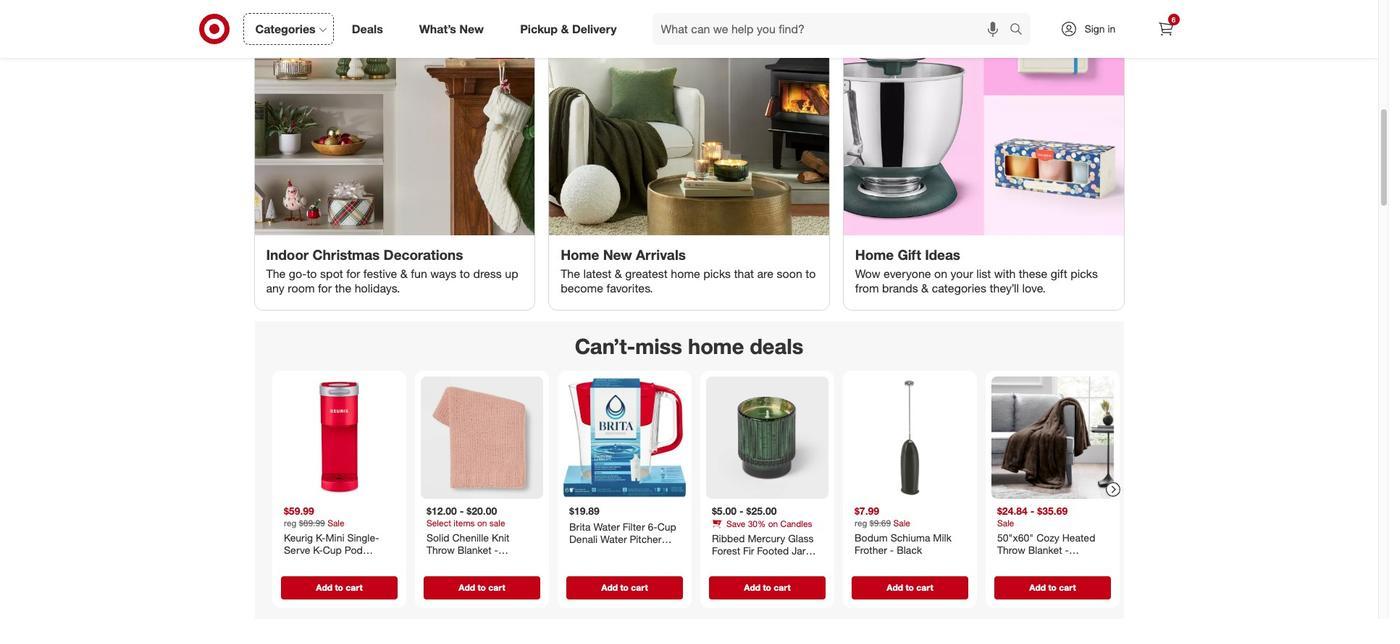 Task type: describe. For each thing, give the bounding box(es) containing it.
on for ideas
[[935, 266, 948, 281]]

keurig
[[284, 531, 313, 544]]

denali
[[569, 533, 597, 545]]

picks inside home gift ideas wow everyone on your list with these gift picks from brands & categories they'll love.
[[1071, 266, 1098, 281]]

solid
[[426, 531, 449, 544]]

to for brita water filter 6-cup denali water pitcher dispenser with standard water filter
[[620, 582, 628, 593]]

jar
[[792, 545, 806, 557]]

add to cart for ribbed mercury glass forest fir footed jar candle green - threshold™
[[744, 582, 791, 593]]

brita
[[569, 520, 590, 533]]

categories link
[[243, 13, 334, 45]]

1 vertical spatial filter
[[643, 558, 665, 571]]

$25.00
[[746, 505, 777, 517]]

add for solid chenille knit throw blanket - threshold™
[[458, 582, 475, 593]]

milk
[[933, 531, 951, 544]]

footed
[[757, 545, 789, 557]]

dress
[[473, 266, 502, 281]]

& inside 'home new arrivals the latest & greatest home picks that are soon to become favorites.'
[[615, 266, 622, 281]]

mini
[[325, 531, 344, 544]]

become
[[561, 281, 603, 295]]

$19.89
[[569, 505, 599, 517]]

$9.69
[[870, 517, 891, 528]]

- down heated
[[1065, 544, 1069, 556]]

add to cart button for solid chenille knit throw blanket - threshold™
[[423, 576, 540, 599]]

cozy
[[1036, 531, 1059, 544]]

- up save
[[739, 505, 743, 517]]

candles
[[780, 518, 812, 529]]

serve
[[284, 544, 310, 556]]

frother
[[855, 544, 887, 556]]

$35.69
[[1037, 505, 1068, 517]]

coffee
[[284, 557, 314, 569]]

spot
[[320, 266, 343, 281]]

- inside ribbed mercury glass forest fir footed jar candle green - threshold™
[[778, 557, 781, 570]]

the for indoor christmas decorations
[[266, 266, 286, 281]]

$12.00
[[426, 505, 457, 517]]

gift
[[898, 246, 921, 263]]

indoor christmas decorations the go-to spot for festive & fun ways to dress up any room for the holidays.
[[266, 246, 519, 295]]

$12.00 - $20.00 select items on sale solid chenille knit throw blanket - threshold™
[[426, 505, 509, 569]]

carousel region
[[255, 321, 1124, 619]]

everyone
[[884, 266, 931, 281]]

brita water filter 6-cup denali water pitcher dispenser with standard water filter image
[[563, 377, 686, 499]]

bodum
[[855, 531, 888, 544]]

6 link
[[1150, 13, 1182, 45]]

1 horizontal spatial for
[[347, 266, 360, 281]]

- inside $7.99 reg $9.69 sale bodum schiuma milk frother - black
[[890, 544, 894, 556]]

are
[[757, 266, 774, 281]]

maker
[[317, 557, 345, 569]]

add for bodum schiuma milk frother - black
[[887, 582, 903, 593]]

$24.84 - $35.69 sale 50"x60" cozy heated throw blanket - brookstone
[[997, 505, 1095, 569]]

$89.99
[[299, 517, 325, 528]]

home for home new arrivals
[[561, 246, 599, 263]]

soon
[[777, 266, 803, 281]]

to left spot
[[307, 266, 317, 281]]

add to cart for 50"x60" cozy heated throw blanket - brookstone
[[1029, 582, 1076, 593]]

to for ribbed mercury glass forest fir footed jar candle green - threshold™
[[763, 582, 771, 593]]

with inside $19.89 brita water filter 6-cup denali water pitcher dispenser with standard water filter
[[618, 546, 637, 558]]

reg for $59.99
[[284, 517, 296, 528]]

$7.99
[[855, 505, 879, 517]]

gift
[[1051, 266, 1068, 281]]

$59.99 reg $89.99 sale keurig k-mini single- serve k-cup pod coffee maker
[[284, 505, 379, 569]]

cart for keurig k-mini single- serve k-cup pod coffee maker
[[345, 582, 362, 593]]

$5.00
[[712, 505, 736, 517]]

fun
[[411, 266, 427, 281]]

decorations
[[384, 246, 463, 263]]

threshold™ inside ribbed mercury glass forest fir footed jar candle green - threshold™
[[712, 570, 762, 582]]

with inside home gift ideas wow everyone on your list with these gift picks from brands & categories they'll love.
[[994, 266, 1016, 281]]

candle
[[712, 557, 744, 570]]

throw inside $24.84 - $35.69 sale 50"x60" cozy heated throw blanket - brookstone
[[997, 544, 1025, 556]]

$20.00
[[466, 505, 497, 517]]

any
[[266, 281, 285, 295]]

room
[[288, 281, 315, 295]]

blanket inside $24.84 - $35.69 sale 50"x60" cozy heated throw blanket - brookstone
[[1028, 544, 1062, 556]]

sale for bodum
[[893, 517, 910, 528]]

brookstone
[[997, 557, 1050, 569]]

sign in
[[1085, 22, 1116, 35]]

pod
[[344, 544, 363, 556]]

single-
[[347, 531, 379, 544]]

water up denali at the bottom
[[593, 520, 620, 533]]

greatest
[[625, 266, 668, 281]]

sale
[[489, 517, 505, 528]]

add for ribbed mercury glass forest fir footed jar candle green - threshold™
[[744, 582, 760, 593]]

add to cart button for keurig k-mini single- serve k-cup pod coffee maker
[[281, 576, 397, 599]]

add for keurig k-mini single- serve k-cup pod coffee maker
[[316, 582, 332, 593]]

categories
[[932, 281, 987, 295]]

knit
[[491, 531, 509, 544]]

bodum schiuma milk frother - black image
[[849, 377, 971, 499]]

k- up the maker
[[313, 544, 323, 556]]

green
[[747, 557, 775, 570]]

chenille
[[452, 531, 489, 544]]

select
[[426, 517, 451, 528]]

deals
[[352, 21, 383, 36]]

reg for $7.99
[[855, 517, 867, 528]]

50"x60"
[[997, 531, 1034, 544]]

items
[[453, 517, 475, 528]]

& right pickup
[[561, 21, 569, 36]]

search
[[1003, 23, 1038, 37]]

to right ways
[[460, 266, 470, 281]]

from
[[855, 281, 879, 295]]

cup inside $59.99 reg $89.99 sale keurig k-mini single- serve k-cup pod coffee maker
[[323, 544, 341, 556]]

these
[[1019, 266, 1048, 281]]

home for home gift ideas
[[855, 246, 894, 263]]

that
[[734, 266, 754, 281]]

the
[[335, 281, 352, 295]]



Task type: locate. For each thing, give the bounding box(es) containing it.
heated
[[1062, 531, 1095, 544]]

delivery
[[572, 21, 617, 36]]

the inside 'home new arrivals the latest & greatest home picks that are soon to become favorites.'
[[561, 266, 580, 281]]

1 the from the left
[[266, 266, 286, 281]]

love.
[[1023, 281, 1046, 295]]

4 add to cart button from the left
[[709, 576, 826, 599]]

on down ideas
[[935, 266, 948, 281]]

cart down knit
[[488, 582, 505, 593]]

new inside 'home new arrivals the latest & greatest home picks that are soon to become favorites.'
[[603, 246, 632, 263]]

1 sale from the left
[[327, 517, 344, 528]]

ribbed mercury glass forest fir footed jar candle green - threshold™ image
[[706, 377, 828, 499]]

deals link
[[340, 13, 401, 45]]

1 horizontal spatial the
[[561, 266, 580, 281]]

reg inside $59.99 reg $89.99 sale keurig k-mini single- serve k-cup pod coffee maker
[[284, 517, 296, 528]]

2 sale from the left
[[893, 517, 910, 528]]

0 horizontal spatial on
[[477, 517, 487, 528]]

sign
[[1085, 22, 1105, 35]]

home gift ideas wow everyone on your list with these gift picks from brands & categories they'll love.
[[855, 246, 1098, 295]]

0 horizontal spatial with
[[618, 546, 637, 558]]

What can we help you find? suggestions appear below search field
[[652, 13, 1013, 45]]

0 horizontal spatial cup
[[323, 544, 341, 556]]

add to cart button down green
[[709, 576, 826, 599]]

1 horizontal spatial sale
[[893, 517, 910, 528]]

4 add to cart from the left
[[744, 582, 791, 593]]

2 the from the left
[[561, 266, 580, 281]]

& right brands at the right of the page
[[922, 281, 929, 295]]

5 add to cart button from the left
[[852, 576, 968, 599]]

0 horizontal spatial the
[[266, 266, 286, 281]]

cart for solid chenille knit throw blanket - threshold™
[[488, 582, 505, 593]]

ribbed
[[712, 532, 745, 544]]

0 horizontal spatial sale
[[327, 517, 344, 528]]

6 add to cart button from the left
[[994, 576, 1111, 599]]

add down chenille
[[458, 582, 475, 593]]

the for home new arrivals
[[561, 266, 580, 281]]

cup
[[657, 520, 676, 533], [323, 544, 341, 556]]

new up "latest"
[[603, 246, 632, 263]]

blanket down cozy at bottom right
[[1028, 544, 1062, 556]]

add to cart down chenille
[[458, 582, 505, 593]]

0 horizontal spatial reg
[[284, 517, 296, 528]]

add
[[316, 582, 332, 593], [458, 582, 475, 593], [601, 582, 618, 593], [744, 582, 760, 593], [887, 582, 903, 593], [1029, 582, 1046, 593]]

add down black
[[887, 582, 903, 593]]

cup up pitcher
[[657, 520, 676, 533]]

2 home from the left
[[855, 246, 894, 263]]

add to cart for keurig k-mini single- serve k-cup pod coffee maker
[[316, 582, 362, 593]]

0 vertical spatial filter
[[623, 520, 645, 533]]

30%
[[748, 518, 766, 529]]

cup inside $19.89 brita water filter 6-cup denali water pitcher dispenser with standard water filter
[[657, 520, 676, 533]]

standard
[[569, 558, 610, 571]]

4 cart from the left
[[774, 582, 791, 593]]

pickup
[[520, 21, 558, 36]]

go-
[[289, 266, 307, 281]]

to down black
[[906, 582, 914, 593]]

0 vertical spatial with
[[994, 266, 1016, 281]]

pickup & delivery link
[[508, 13, 635, 45]]

50"x60" cozy heated throw blanket - brookstone image
[[991, 377, 1114, 499]]

christmas
[[313, 246, 380, 263]]

water down pitcher
[[613, 558, 640, 571]]

to down chenille
[[477, 582, 486, 593]]

3 sale from the left
[[997, 517, 1014, 528]]

1 vertical spatial threshold™
[[712, 570, 762, 582]]

favorites.
[[607, 281, 653, 295]]

cart down green
[[774, 582, 791, 593]]

add to cart button for 50"x60" cozy heated throw blanket - brookstone
[[994, 576, 1111, 599]]

cup up the maker
[[323, 544, 341, 556]]

ways
[[430, 266, 457, 281]]

fir
[[743, 545, 754, 557]]

cart down black
[[916, 582, 933, 593]]

4 add from the left
[[744, 582, 760, 593]]

1 add to cart button from the left
[[281, 576, 397, 599]]

1 horizontal spatial reg
[[855, 517, 867, 528]]

blanket inside $12.00 - $20.00 select items on sale solid chenille knit throw blanket - threshold™
[[457, 544, 491, 556]]

throw down solid
[[426, 544, 454, 556]]

sign in link
[[1048, 13, 1138, 45]]

picks right gift
[[1071, 266, 1098, 281]]

1 horizontal spatial threshold™
[[712, 570, 762, 582]]

brands
[[882, 281, 918, 295]]

to for 50"x60" cozy heated throw blanket - brookstone
[[1048, 582, 1057, 593]]

ribbed mercury glass forest fir footed jar candle green - threshold™
[[712, 532, 814, 582]]

add to cart for bodum schiuma milk frother - black
[[887, 582, 933, 593]]

categories
[[255, 21, 316, 36]]

cart for brita water filter 6-cup denali water pitcher dispenser with standard water filter
[[631, 582, 648, 593]]

- down footed
[[778, 557, 781, 570]]

home inside 'home new arrivals the latest & greatest home picks that are soon to become favorites.'
[[561, 246, 599, 263]]

5 add to cart from the left
[[887, 582, 933, 593]]

0 vertical spatial home
[[671, 266, 700, 281]]

cart down pitcher
[[631, 582, 648, 593]]

1 horizontal spatial cup
[[657, 520, 676, 533]]

filter up pitcher
[[623, 520, 645, 533]]

1 horizontal spatial on
[[768, 518, 778, 529]]

add to cart button down brookstone
[[994, 576, 1111, 599]]

1 horizontal spatial blanket
[[1028, 544, 1062, 556]]

1 add to cart from the left
[[316, 582, 362, 593]]

add to cart down black
[[887, 582, 933, 593]]

add down brookstone
[[1029, 582, 1046, 593]]

3 add to cart from the left
[[601, 582, 648, 593]]

0 horizontal spatial blanket
[[457, 544, 491, 556]]

2 horizontal spatial on
[[935, 266, 948, 281]]

6 add to cart from the left
[[1029, 582, 1076, 593]]

wow
[[855, 266, 881, 281]]

to down brookstone
[[1048, 582, 1057, 593]]

2 cart from the left
[[488, 582, 505, 593]]

with down pitcher
[[618, 546, 637, 558]]

cart down heated
[[1059, 582, 1076, 593]]

home up wow
[[855, 246, 894, 263]]

on
[[935, 266, 948, 281], [477, 517, 487, 528], [768, 518, 778, 529]]

1 vertical spatial home
[[688, 333, 744, 359]]

home right 'miss'
[[688, 333, 744, 359]]

& left fun
[[400, 266, 408, 281]]

2 reg from the left
[[855, 517, 867, 528]]

miss
[[636, 333, 682, 359]]

0 vertical spatial threshold™
[[426, 557, 477, 569]]

picks
[[704, 266, 731, 281], [1071, 266, 1098, 281]]

cart for bodum schiuma milk frother - black
[[916, 582, 933, 593]]

new
[[460, 21, 484, 36], [603, 246, 632, 263]]

add to cart down the maker
[[316, 582, 362, 593]]

add to cart button for ribbed mercury glass forest fir footed jar candle green - threshold™
[[709, 576, 826, 599]]

$24.84
[[997, 505, 1028, 517]]

add down green
[[744, 582, 760, 593]]

for down the christmas in the top left of the page
[[347, 266, 360, 281]]

add to cart for solid chenille knit throw blanket - threshold™
[[458, 582, 505, 593]]

add to cart
[[316, 582, 362, 593], [458, 582, 505, 593], [601, 582, 648, 593], [744, 582, 791, 593], [887, 582, 933, 593], [1029, 582, 1076, 593]]

1 blanket from the left
[[457, 544, 491, 556]]

on inside home gift ideas wow everyone on your list with these gift picks from brands & categories they'll love.
[[935, 266, 948, 281]]

keurig k-mini single-serve k-cup pod coffee maker image
[[278, 377, 400, 499]]

threshold™ down solid
[[426, 557, 477, 569]]

1 vertical spatial cup
[[323, 544, 341, 556]]

add to cart for brita water filter 6-cup denali water pitcher dispenser with standard water filter
[[601, 582, 648, 593]]

2 add to cart button from the left
[[423, 576, 540, 599]]

threshold™ inside $12.00 - $20.00 select items on sale solid chenille knit throw blanket - threshold™
[[426, 557, 477, 569]]

blanket down chenille
[[457, 544, 491, 556]]

1 horizontal spatial picks
[[1071, 266, 1098, 281]]

deals
[[750, 333, 804, 359]]

sale down $24.84 on the right bottom of the page
[[997, 517, 1014, 528]]

to down green
[[763, 582, 771, 593]]

cart down pod
[[345, 582, 362, 593]]

add to cart down green
[[744, 582, 791, 593]]

5 cart from the left
[[916, 582, 933, 593]]

glass
[[788, 532, 814, 544]]

1 reg from the left
[[284, 517, 296, 528]]

threshold™ down candle
[[712, 570, 762, 582]]

3 cart from the left
[[631, 582, 648, 593]]

save 30% on candles
[[726, 518, 812, 529]]

add to cart button down black
[[852, 576, 968, 599]]

reg
[[284, 517, 296, 528], [855, 517, 867, 528]]

the left "latest"
[[561, 266, 580, 281]]

on for $20.00
[[477, 517, 487, 528]]

forest
[[712, 545, 740, 557]]

threshold™
[[426, 557, 477, 569], [712, 570, 762, 582]]

home
[[671, 266, 700, 281], [688, 333, 744, 359]]

2 add to cart from the left
[[458, 582, 505, 593]]

mercury
[[748, 532, 785, 544]]

$19.89 brita water filter 6-cup denali water pitcher dispenser with standard water filter
[[569, 505, 676, 571]]

on up mercury
[[768, 518, 778, 529]]

what's
[[419, 21, 456, 36]]

the left go-
[[266, 266, 286, 281]]

0 horizontal spatial threshold™
[[426, 557, 477, 569]]

cart for ribbed mercury glass forest fir footed jar candle green - threshold™
[[774, 582, 791, 593]]

1 throw from the left
[[426, 544, 454, 556]]

add to cart button for bodum schiuma milk frother - black
[[852, 576, 968, 599]]

reg inside $7.99 reg $9.69 sale bodum schiuma milk frother - black
[[855, 517, 867, 528]]

- up items
[[460, 505, 464, 517]]

& inside home gift ideas wow everyone on your list with these gift picks from brands & categories they'll love.
[[922, 281, 929, 295]]

to right soon
[[806, 266, 816, 281]]

for left the
[[318, 281, 332, 295]]

up
[[505, 266, 519, 281]]

sale for keurig
[[327, 517, 344, 528]]

throw inside $12.00 - $20.00 select items on sale solid chenille knit throw blanket - threshold™
[[426, 544, 454, 556]]

- left the $35.69
[[1030, 505, 1035, 517]]

3 add from the left
[[601, 582, 618, 593]]

new right what's
[[460, 21, 484, 36]]

$7.99 reg $9.69 sale bodum schiuma milk frother - black
[[855, 505, 951, 556]]

save
[[726, 518, 745, 529]]

2 throw from the left
[[997, 544, 1025, 556]]

festive
[[364, 266, 397, 281]]

add to cart button down standard
[[566, 576, 683, 599]]

1 vertical spatial new
[[603, 246, 632, 263]]

add to cart down standard
[[601, 582, 648, 593]]

0 horizontal spatial throw
[[426, 544, 454, 556]]

schiuma
[[890, 531, 930, 544]]

sale inside $7.99 reg $9.69 sale bodum schiuma milk frother - black
[[893, 517, 910, 528]]

6-
[[648, 520, 657, 533]]

holidays.
[[355, 281, 400, 295]]

arrivals
[[636, 246, 686, 263]]

sale up mini at bottom
[[327, 517, 344, 528]]

2 blanket from the left
[[1028, 544, 1062, 556]]

6
[[1172, 15, 1176, 24]]

list
[[977, 266, 991, 281]]

reg down $59.99
[[284, 517, 296, 528]]

1 horizontal spatial new
[[603, 246, 632, 263]]

home down the arrivals
[[671, 266, 700, 281]]

home up "latest"
[[561, 246, 599, 263]]

throw down 50"x60"
[[997, 544, 1025, 556]]

they'll
[[990, 281, 1019, 295]]

picks inside 'home new arrivals the latest & greatest home picks that are soon to become favorites.'
[[704, 266, 731, 281]]

1 horizontal spatial home
[[855, 246, 894, 263]]

add to cart button
[[281, 576, 397, 599], [423, 576, 540, 599], [566, 576, 683, 599], [709, 576, 826, 599], [852, 576, 968, 599], [994, 576, 1111, 599]]

water up the dispenser
[[600, 533, 627, 545]]

on inside $12.00 - $20.00 select items on sale solid chenille knit throw blanket - threshold™
[[477, 517, 487, 528]]

0 vertical spatial new
[[460, 21, 484, 36]]

to down $19.89 brita water filter 6-cup denali water pitcher dispenser with standard water filter
[[620, 582, 628, 593]]

add down standard
[[601, 582, 618, 593]]

latest
[[584, 266, 612, 281]]

3 add to cart button from the left
[[566, 576, 683, 599]]

add down the maker
[[316, 582, 332, 593]]

0 vertical spatial cup
[[657, 520, 676, 533]]

with right list
[[994, 266, 1016, 281]]

reg down $7.99
[[855, 517, 867, 528]]

2 horizontal spatial sale
[[997, 517, 1014, 528]]

pickup & delivery
[[520, 21, 617, 36]]

1 cart from the left
[[345, 582, 362, 593]]

1 horizontal spatial throw
[[997, 544, 1025, 556]]

sale for 50"x60"
[[997, 517, 1014, 528]]

5 add from the left
[[887, 582, 903, 593]]

on down $20.00
[[477, 517, 487, 528]]

add for brita water filter 6-cup denali water pitcher dispenser with standard water filter
[[601, 582, 618, 593]]

- down knit
[[494, 544, 498, 556]]

home new arrivals the latest & greatest home picks that are soon to become favorites.
[[561, 246, 816, 295]]

to for solid chenille knit throw blanket - threshold™
[[477, 582, 486, 593]]

cart for 50"x60" cozy heated throw blanket - brookstone
[[1059, 582, 1076, 593]]

0 horizontal spatial new
[[460, 21, 484, 36]]

with
[[994, 266, 1016, 281], [618, 546, 637, 558]]

new for what's
[[460, 21, 484, 36]]

1 home from the left
[[561, 246, 599, 263]]

0 horizontal spatial home
[[561, 246, 599, 263]]

add for 50"x60" cozy heated throw blanket - brookstone
[[1029, 582, 1046, 593]]

add to cart button down the maker
[[281, 576, 397, 599]]

sale up schiuma
[[893, 517, 910, 528]]

filter down pitcher
[[643, 558, 665, 571]]

home
[[561, 246, 599, 263], [855, 246, 894, 263]]

1 horizontal spatial with
[[994, 266, 1016, 281]]

1 picks from the left
[[704, 266, 731, 281]]

$59.99
[[284, 505, 314, 517]]

sale inside $59.99 reg $89.99 sale keurig k-mini single- serve k-cup pod coffee maker
[[327, 517, 344, 528]]

& right "latest"
[[615, 266, 622, 281]]

home inside 'home new arrivals the latest & greatest home picks that are soon to become favorites.'
[[671, 266, 700, 281]]

in
[[1108, 22, 1116, 35]]

& inside indoor christmas decorations the go-to spot for festive & fun ways to dress up any room for the holidays.
[[400, 266, 408, 281]]

add to cart button for brita water filter 6-cup denali water pitcher dispenser with standard water filter
[[566, 576, 683, 599]]

solid chenille knit throw blanket - threshold™ image
[[421, 377, 543, 499]]

add to cart down brookstone
[[1029, 582, 1076, 593]]

6 add from the left
[[1029, 582, 1046, 593]]

1 add from the left
[[316, 582, 332, 593]]

2 picks from the left
[[1071, 266, 1098, 281]]

home inside home gift ideas wow everyone on your list with these gift picks from brands & categories they'll love.
[[855, 246, 894, 263]]

0 horizontal spatial for
[[318, 281, 332, 295]]

to inside 'home new arrivals the latest & greatest home picks that are soon to become favorites.'
[[806, 266, 816, 281]]

to down the maker
[[335, 582, 343, 593]]

$5.00 - $25.00
[[712, 505, 777, 517]]

home inside carousel region
[[688, 333, 744, 359]]

2 add from the left
[[458, 582, 475, 593]]

new for home
[[603, 246, 632, 263]]

pitcher
[[630, 533, 661, 545]]

your
[[951, 266, 973, 281]]

to for bodum schiuma milk frother - black
[[906, 582, 914, 593]]

add to cart button down chenille
[[423, 576, 540, 599]]

ideas
[[925, 246, 961, 263]]

search button
[[1003, 13, 1038, 48]]

6 cart from the left
[[1059, 582, 1076, 593]]

the inside indoor christmas decorations the go-to spot for festive & fun ways to dress up any room for the holidays.
[[266, 266, 286, 281]]

picks left that
[[704, 266, 731, 281]]

1 vertical spatial with
[[618, 546, 637, 558]]

indoor
[[266, 246, 309, 263]]

- left black
[[890, 544, 894, 556]]

blanket
[[457, 544, 491, 556], [1028, 544, 1062, 556]]

0 horizontal spatial picks
[[704, 266, 731, 281]]

k- down the $89.99
[[316, 531, 325, 544]]

sale inside $24.84 - $35.69 sale 50"x60" cozy heated throw blanket - brookstone
[[997, 517, 1014, 528]]

to for keurig k-mini single- serve k-cup pod coffee maker
[[335, 582, 343, 593]]



Task type: vqa. For each thing, say whether or not it's contained in the screenshot.
WITHIN
no



